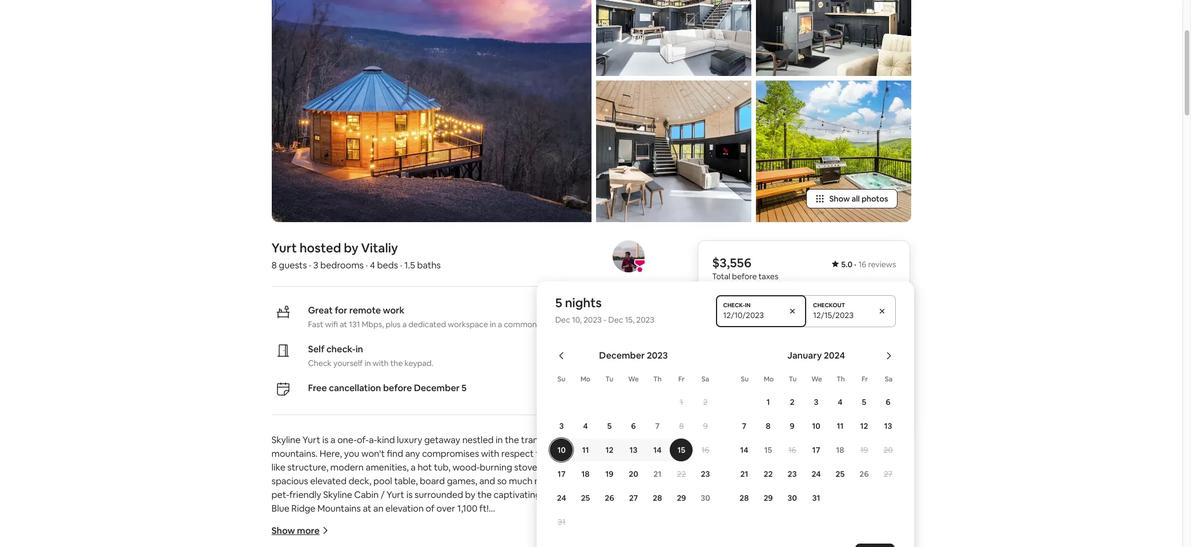 Task type: describe. For each thing, give the bounding box(es) containing it.
a left hot
[[411, 461, 416, 473]]

0 vertical spatial 26 button
[[852, 462, 876, 485]]

you
[[344, 448, 359, 460]]

2 vertical spatial of
[[426, 502, 435, 514]]

0 horizontal spatial 24 button
[[550, 486, 574, 509]]

taxes
[[759, 271, 778, 281]]

0 vertical spatial 13 button
[[876, 414, 900, 437]]

1 7 from the left
[[655, 421, 660, 431]]

1 vertical spatial 18 button
[[574, 462, 598, 485]]

1 22 button from the left
[[669, 462, 693, 485]]

less
[[852, 457, 868, 469]]

your dates are $428 less than the avg. nightly rate over the last 3 months.
[[712, 457, 868, 492]]

1 vertical spatial skyline
[[323, 489, 352, 501]]

work
[[383, 304, 405, 316]]

january
[[787, 349, 822, 361]]

1 horizontal spatial 10 button
[[804, 414, 828, 437]]

0 horizontal spatial 25 button
[[574, 486, 598, 509]]

0 horizontal spatial 11 button
[[574, 438, 598, 461]]

20 for leftmost 20 button
[[629, 469, 638, 479]]

your
[[767, 457, 786, 469]]

deck,
[[349, 475, 371, 487]]

0 horizontal spatial 4 button
[[574, 414, 598, 437]]

1 vertical spatial 26 button
[[598, 486, 622, 509]]

burning
[[480, 461, 512, 473]]

0 horizontal spatial is
[[322, 434, 329, 446]]

1 21 from the left
[[653, 469, 661, 479]]

self check-in check yourself in with the keypad.
[[308, 343, 433, 368]]

1 vertical spatial 18
[[581, 469, 590, 479]]

0 horizontal spatial 5 button
[[598, 414, 622, 437]]

2 fr from the left
[[862, 374, 868, 384]]

2 21 from the left
[[740, 469, 748, 479]]

a-
[[369, 434, 377, 446]]

2023 inside calendar application
[[647, 349, 668, 361]]

the up cabin-
[[602, 434, 616, 446]]

than
[[712, 468, 731, 480]]

common
[[504, 319, 537, 329]]

january 2024
[[787, 349, 845, 361]]

0 vertical spatial 27 button
[[876, 462, 900, 485]]

fast
[[308, 319, 323, 329]]

0 vertical spatial 25 button
[[828, 462, 852, 485]]

1 23 from the left
[[701, 469, 710, 479]]

ridge
[[291, 502, 315, 514]]

$3,556 total before taxes
[[712, 255, 778, 281]]

0 horizontal spatial 12 button
[[598, 438, 622, 461]]

2 button for january 2024
[[780, 390, 804, 413]]

0 horizontal spatial 27 button
[[622, 486, 646, 509]]

-
[[604, 315, 607, 325]]

2 14 button from the left
[[732, 438, 756, 461]]

29 for second 29 button from left
[[764, 493, 773, 503]]

0 horizontal spatial 12
[[606, 445, 614, 455]]

free cancellation before december 5
[[308, 382, 467, 394]]

before for free
[[383, 382, 412, 394]]

good
[[712, 457, 736, 469]]

pet-
[[272, 489, 289, 501]]

1 30 from the left
[[701, 493, 710, 503]]

before for $3,556
[[732, 271, 757, 281]]

1 23 button from the left
[[693, 462, 717, 485]]

respect
[[501, 448, 534, 460]]

the up ft!
[[477, 489, 492, 501]]

1 for december 2023
[[680, 397, 683, 407]]

hosted
[[300, 240, 341, 256]]

2024
[[824, 349, 845, 361]]

8 for 2nd 8 button from left
[[766, 421, 771, 431]]

structure,
[[287, 461, 328, 473]]

like
[[272, 461, 285, 473]]

3 · from the left
[[400, 259, 402, 271]]

0 horizontal spatial 19
[[605, 469, 614, 479]]

spacious
[[272, 475, 308, 487]]

reserve button
[[712, 368, 896, 396]]

the inside self check-in check yourself in with the keypad.
[[390, 358, 403, 368]]

2 horizontal spatial yurt
[[387, 489, 404, 501]]

show all photos
[[829, 193, 888, 204]]

1 su from the left
[[558, 374, 566, 384]]

amenities,
[[366, 461, 409, 473]]

2 23 from the left
[[788, 469, 797, 479]]

of-
[[357, 434, 369, 446]]

getaway
[[424, 434, 460, 446]]

0 vertical spatial 12
[[860, 421, 868, 431]]

4 for the left 4 button
[[583, 421, 588, 431]]

/
[[381, 489, 385, 501]]

a up here,
[[331, 434, 335, 446]]

virginia's
[[589, 489, 626, 501]]

area.
[[539, 319, 557, 329]]

25 for the leftmost '25' 'button'
[[581, 493, 590, 503]]

1 horizontal spatial 4 button
[[828, 390, 852, 413]]

wood-
[[453, 461, 480, 473]]

1 we from the left
[[628, 374, 639, 384]]

for
[[335, 304, 347, 316]]

1 vertical spatial is
[[406, 489, 413, 501]]

5 nights dec 10, 2023 - dec 15, 2023
[[555, 295, 655, 325]]

2 for january 2024
[[790, 397, 795, 407]]

1 vertical spatial 17 button
[[550, 462, 574, 485]]

1 horizontal spatial 17
[[812, 445, 820, 455]]

1 vertical spatial 19 button
[[598, 462, 622, 485]]

the left avg.
[[733, 468, 747, 480]]

131
[[349, 319, 360, 329]]

be
[[795, 405, 805, 415]]

remote
[[349, 304, 381, 316]]

in up 'yourself'
[[356, 343, 363, 355]]

show for show all photos
[[829, 193, 850, 204]]

charger,
[[590, 461, 624, 473]]

2 sa from the left
[[885, 374, 893, 384]]

free
[[308, 382, 327, 394]]

13 for 13 button to the top
[[884, 421, 892, 431]]

december 2023
[[599, 349, 668, 361]]

12/10/2023
[[719, 310, 760, 320]]

1 8 button from the left
[[669, 414, 693, 437]]

beds
[[377, 259, 398, 271]]

nightly
[[769, 468, 797, 480]]

an
[[373, 502, 383, 514]]

5.0
[[841, 259, 852, 269]]

0 horizontal spatial 20 button
[[622, 462, 646, 485]]

8 for 1st 8 button from the left
[[679, 421, 684, 431]]

show more button
[[272, 525, 329, 537]]

over inside skyline yurt is a one-of-a-kind luxury getaway nestled in the tranquil serenity of the mountains. here, you won't find any compromises with respect to the top-notch cabin- like structure, modern amenities, a hot tub, wood-burning stove, archery, ev charger, spacious elevated deck, pool table, board games, and so much more! this magnificent pet-friendly skyline cabin / yurt is surrounded by the captivating scenery of virginia's blue ridge mountains at an elevation of over 1,100 ft!
[[437, 502, 455, 514]]

in inside great for remote work fast wifi at 131 mbps, plus a dedicated workspace in a common area.
[[490, 319, 496, 329]]

show more
[[272, 525, 320, 537]]

1 vertical spatial 13 button
[[622, 438, 646, 461]]

1 horizontal spatial of
[[578, 489, 587, 501]]

2 22 from the left
[[764, 469, 773, 479]]

3 right be
[[814, 397, 818, 407]]

plus
[[386, 319, 401, 329]]

0 horizontal spatial 31 button
[[550, 510, 574, 533]]

photos
[[862, 193, 888, 204]]

16 for first 16 button
[[701, 445, 709, 455]]

0 vertical spatial 19 button
[[852, 438, 876, 461]]

0 vertical spatial 18 button
[[828, 438, 852, 461]]

1 14 button from the left
[[646, 438, 669, 461]]

12/15/2023
[[811, 310, 852, 320]]

1 vertical spatial 17
[[558, 469, 565, 479]]

compromises
[[422, 448, 479, 460]]

nestled
[[462, 434, 494, 446]]

modern
[[330, 461, 364, 473]]

with inside skyline yurt is a one-of-a-kind luxury getaway nestled in the tranquil serenity of the mountains. here, you won't find any compromises with respect to the top-notch cabin- like structure, modern amenities, a hot tub, wood-burning stove, archery, ev charger, spacious elevated deck, pool table, board games, and so much more! this magnificent pet-friendly skyline cabin / yurt is surrounded by the captivating scenery of virginia's blue ridge mountains at an elevation of over 1,100 ft!
[[481, 448, 499, 460]]

$3,556
[[712, 255, 751, 271]]

2 14 from the left
[[740, 445, 748, 455]]

cabin
[[354, 489, 379, 501]]

december inside calendar application
[[599, 349, 645, 361]]

in inside skyline yurt is a one-of-a-kind luxury getaway nestled in the tranquil serenity of the mountains. here, you won't find any compromises with respect to the top-notch cabin- like structure, modern amenities, a hot tub, wood-burning stove, archery, ev charger, spacious elevated deck, pool table, board games, and so much more! this magnificent pet-friendly skyline cabin / yurt is surrounded by the captivating scenery of virginia's blue ridge mountains at an elevation of over 1,100 ft!
[[496, 434, 503, 446]]

yet
[[839, 405, 851, 415]]

pool
[[373, 475, 392, 487]]

and
[[479, 475, 495, 487]]

2 7 from the left
[[742, 421, 746, 431]]

1 vertical spatial 6
[[631, 421, 636, 431]]

this
[[561, 475, 578, 487]]

1 vertical spatial december
[[414, 382, 460, 394]]

check
[[308, 358, 332, 368]]

calendar application
[[537, 337, 1191, 543]]

2 16 button from the left
[[780, 438, 804, 461]]

1 29 button from the left
[[669, 486, 693, 509]]

0 vertical spatial skyline
[[272, 434, 301, 446]]

0 vertical spatial 20 button
[[876, 438, 900, 461]]

0 vertical spatial 6 button
[[876, 390, 900, 413]]

1 horizontal spatial 11 button
[[828, 414, 852, 437]]

3 inside yurt hosted by vitaliy 8 guests · 3 bedrooms · 4 beds · 1.5 baths
[[313, 259, 318, 271]]

0 vertical spatial 18
[[836, 445, 844, 455]]

surrounded
[[415, 489, 463, 501]]

3 up serenity
[[559, 421, 564, 431]]

1 22 from the left
[[677, 469, 686, 479]]

0 horizontal spatial 10
[[557, 445, 566, 455]]

5 right yet
[[862, 397, 866, 407]]

more!
[[534, 475, 559, 487]]

0 vertical spatial 31 button
[[804, 486, 828, 509]]

1 vertical spatial 6 button
[[622, 414, 646, 437]]

a right plus on the bottom
[[402, 319, 407, 329]]

0 vertical spatial 17 button
[[804, 438, 828, 461]]

more
[[297, 525, 320, 537]]

8 inside yurt hosted by vitaliy 8 guests · 3 bedrooms · 4 beds · 1.5 baths
[[272, 259, 277, 271]]

one-
[[337, 434, 357, 446]]

10,
[[572, 315, 582, 325]]

2 21 button from the left
[[732, 462, 756, 485]]

24 for the leftmost 24 button
[[557, 493, 566, 503]]

friendly
[[289, 489, 321, 501]]

you
[[757, 405, 771, 415]]

total
[[712, 271, 730, 281]]

skyline yurt - a cabin-like two-story yurt on a wraparound deck with a hot tub, archery, wood stove, and all the modern amenities only an hour from washington dc.jpg image
[[272, 0, 591, 222]]

2 29 button from the left
[[756, 486, 780, 509]]

2 22 button from the left
[[756, 462, 780, 485]]

a left common
[[498, 319, 502, 329]]

1 th from the left
[[653, 374, 662, 384]]

mbps,
[[362, 319, 384, 329]]

1 14 from the left
[[653, 445, 662, 455]]

string lights, large composite deck, sunken hot tub, grill, picnic table, cornhole game, blue ridge mountains view - skyline yurt.jpg image
[[756, 81, 911, 222]]

reviews
[[868, 259, 896, 269]]

1 vertical spatial yurt
[[303, 434, 320, 446]]

1 horizontal spatial 10
[[812, 421, 820, 431]]

5 up nestled
[[462, 382, 467, 394]]

1 horizontal spatial 3 button
[[804, 390, 828, 413]]

to
[[536, 448, 545, 460]]

25 for '25' 'button' to the top
[[836, 469, 845, 479]]

baths
[[417, 259, 441, 271]]

1 21 button from the left
[[646, 462, 669, 485]]

the up respect
[[505, 434, 519, 446]]

4 · from the left
[[854, 259, 856, 269]]

wifi
[[325, 319, 338, 329]]

good price.
[[712, 457, 763, 469]]

MM/DD/YYYY text field
[[723, 310, 779, 320]]

2 mo from the left
[[764, 374, 774, 384]]

you won't be charged yet
[[757, 405, 851, 415]]



Task type: vqa. For each thing, say whether or not it's contained in the screenshot.
Zoom in image
no



Task type: locate. For each thing, give the bounding box(es) containing it.
12 button right yet
[[852, 414, 876, 437]]

0 horizontal spatial with
[[373, 358, 389, 368]]

with inside self check-in check yourself in with the keypad.
[[373, 358, 389, 368]]

24
[[812, 469, 821, 479], [557, 493, 566, 503]]

19 up virginia's
[[605, 469, 614, 479]]

kind
[[377, 434, 395, 446]]

6 button
[[876, 390, 900, 413], [622, 414, 646, 437]]

2 15 button from the left
[[756, 438, 780, 461]]

months.
[[736, 480, 770, 492]]

rate
[[799, 468, 816, 480]]

0 vertical spatial 24 button
[[804, 462, 828, 485]]

reserve
[[787, 376, 821, 388]]

0 horizontal spatial 8
[[272, 259, 277, 271]]

skyline up mountains
[[323, 489, 352, 501]]

15,
[[625, 315, 634, 325]]

10 down charged
[[812, 421, 820, 431]]

2 15 from the left
[[764, 445, 772, 455]]

in right 'yourself'
[[365, 358, 371, 368]]

28 button down avg.
[[732, 486, 756, 509]]

21 button right "than"
[[732, 462, 756, 485]]

1 horizontal spatial 11
[[837, 421, 844, 431]]

20 for the top 20 button
[[884, 445, 893, 455]]

17 button up scenery
[[550, 462, 574, 485]]

19 up less
[[860, 445, 868, 455]]

1 horizontal spatial 8 button
[[756, 414, 780, 437]]

0 horizontal spatial 22 button
[[669, 462, 693, 485]]

charged
[[807, 405, 837, 415]]

3 inside your dates are $428 less than the avg. nightly rate over the last 3 months.
[[729, 480, 734, 492]]

2 28 from the left
[[740, 493, 749, 503]]

0 vertical spatial 10 button
[[804, 414, 828, 437]]

$428
[[829, 457, 850, 469]]

24 for the top 24 button
[[812, 469, 821, 479]]

3 button down "reserve"
[[804, 390, 828, 413]]

15 button left good
[[669, 438, 693, 461]]

0 horizontal spatial dec
[[555, 315, 570, 325]]

0 horizontal spatial 22
[[677, 469, 686, 479]]

the left keypad.
[[390, 358, 403, 368]]

1 horizontal spatial 14
[[740, 445, 748, 455]]

1 horizontal spatial 1
[[767, 397, 770, 407]]

6 right yet
[[886, 397, 891, 407]]

1 sa from the left
[[702, 374, 709, 384]]

skyline yurt is a one-of-a-kind luxury getaway nestled in the tranquil serenity of the mountains. here, you won't find any compromises with respect to the top-notch cabin- like structure, modern amenities, a hot tub, wood-burning stove, archery, ev charger, spacious elevated deck, pool table, board games, and so much more! this magnificent pet-friendly skyline cabin / yurt is surrounded by the captivating scenery of virginia's blue ridge mountains at an elevation of over 1,100 ft!
[[272, 434, 634, 514]]

0 horizontal spatial 29 button
[[669, 486, 693, 509]]

26
[[860, 469, 869, 479], [605, 493, 614, 503]]

at left 131
[[340, 319, 347, 329]]

0 vertical spatial 4
[[370, 259, 375, 271]]

price.
[[738, 457, 763, 469]]

3 button
[[804, 390, 828, 413], [550, 414, 574, 437]]

show all photos button
[[806, 189, 897, 208]]

1 button for december 2023
[[669, 390, 693, 413]]

4 inside yurt hosted by vitaliy 8 guests · 3 bedrooms · 4 beds · 1.5 baths
[[370, 259, 375, 271]]

1 vertical spatial 24 button
[[550, 486, 574, 509]]

1 vertical spatial at
[[363, 502, 371, 514]]

great for remote work fast wifi at 131 mbps, plus a dedicated workspace in a common area.
[[308, 304, 557, 329]]

0 horizontal spatial fr
[[678, 374, 685, 384]]

2 30 from the left
[[788, 493, 797, 503]]

1 horizontal spatial 31 button
[[804, 486, 828, 509]]

6
[[886, 397, 891, 407], [631, 421, 636, 431]]

are
[[814, 457, 827, 469]]

vitaliy is a superhost. learn more about vitaliy. image
[[613, 240, 645, 272], [613, 240, 645, 272]]

2 28 button from the left
[[732, 486, 756, 509]]

9 button right you
[[780, 414, 804, 437]]

25 button right are at the right bottom
[[828, 462, 852, 485]]

30 button down "than"
[[693, 486, 717, 509]]

0 vertical spatial 12 button
[[852, 414, 876, 437]]

2 su from the left
[[741, 374, 749, 384]]

any
[[405, 448, 420, 460]]

0 horizontal spatial 31
[[558, 517, 565, 527]]

0 horizontal spatial show
[[272, 525, 295, 537]]

1 7 button from the left
[[646, 414, 669, 437]]

0 horizontal spatial before
[[383, 382, 412, 394]]

31 button down the rate
[[804, 486, 828, 509]]

26 right $428
[[860, 469, 869, 479]]

14 right cabin-
[[653, 445, 662, 455]]

0 vertical spatial 27
[[884, 469, 893, 479]]

12 button
[[852, 414, 876, 437], [598, 438, 622, 461]]

16 button
[[693, 438, 717, 461], [780, 438, 804, 461]]

scenery
[[543, 489, 576, 501]]

in right nestled
[[496, 434, 503, 446]]

21 button right charger,
[[646, 462, 669, 485]]

1 horizontal spatial 26
[[860, 469, 869, 479]]

1 horizontal spatial 19 button
[[852, 438, 876, 461]]

2 29 from the left
[[764, 493, 773, 503]]

0 vertical spatial at
[[340, 319, 347, 329]]

1 horizontal spatial 23
[[788, 469, 797, 479]]

24 button
[[804, 462, 828, 485], [550, 486, 574, 509]]

1 15 from the left
[[678, 445, 685, 455]]

1 horizontal spatial at
[[363, 502, 371, 514]]

2 1 button from the left
[[756, 390, 780, 413]]

2 for december 2023
[[703, 397, 708, 407]]

1 9 from the left
[[703, 421, 708, 431]]

1 · from the left
[[309, 259, 311, 271]]

1 2 from the left
[[703, 397, 708, 407]]

27 for the top 27 button
[[884, 469, 893, 479]]

by vitaliy
[[344, 240, 398, 256]]

1 vertical spatial 4
[[838, 397, 843, 407]]

1 vertical spatial 31 button
[[550, 510, 574, 533]]

26 button
[[852, 462, 876, 485], [598, 486, 622, 509]]

· right guests
[[309, 259, 311, 271]]

0 vertical spatial of
[[591, 434, 600, 446]]

1 16 button from the left
[[693, 438, 717, 461]]

8 button
[[669, 414, 693, 437], [756, 414, 780, 437]]

2 horizontal spatial of
[[591, 434, 600, 446]]

yourself
[[333, 358, 363, 368]]

· down "by vitaliy"
[[366, 259, 368, 271]]

2 th from the left
[[837, 374, 845, 384]]

2 · from the left
[[366, 259, 368, 271]]

0 vertical spatial 5 button
[[852, 390, 876, 413]]

1 vertical spatial 5 button
[[598, 414, 622, 437]]

1 horizontal spatial we
[[811, 374, 822, 384]]

0 horizontal spatial 23 button
[[693, 462, 717, 485]]

1 horizontal spatial fr
[[862, 374, 868, 384]]

archery,
[[541, 461, 575, 473]]

1 horizontal spatial 19
[[860, 445, 868, 455]]

1 vertical spatial 24
[[557, 493, 566, 503]]

elevated
[[310, 475, 347, 487]]

10 button right to
[[550, 438, 574, 461]]

1 for january 2024
[[767, 397, 770, 407]]

we
[[628, 374, 639, 384], [811, 374, 822, 384]]

1 1 from the left
[[680, 397, 683, 407]]

over
[[818, 468, 837, 480], [437, 502, 455, 514]]

11 down yet
[[837, 421, 844, 431]]

12 button up magnificent
[[598, 438, 622, 461]]

show down blue on the bottom left
[[272, 525, 295, 537]]

1 horizontal spatial 27 button
[[876, 462, 900, 485]]

tranquil
[[521, 434, 553, 446]]

with up free cancellation before december 5
[[373, 358, 389, 368]]

13 button right notch
[[622, 438, 646, 461]]

top-
[[563, 448, 581, 460]]

13 button right yet
[[876, 414, 900, 437]]

0 horizontal spatial 26
[[605, 493, 614, 503]]

2 9 button from the left
[[780, 414, 804, 437]]

is down table,
[[406, 489, 413, 501]]

18 button
[[828, 438, 852, 461], [574, 462, 598, 485]]

0 horizontal spatial 3 button
[[550, 414, 574, 437]]

1 horizontal spatial december
[[599, 349, 645, 361]]

26 for 26 button to the top
[[860, 469, 869, 479]]

27 right less
[[884, 469, 893, 479]]

tu
[[606, 374, 613, 384], [789, 374, 797, 384]]

0 vertical spatial 25
[[836, 469, 845, 479]]

18 up $428
[[836, 445, 844, 455]]

show for show more
[[272, 525, 295, 537]]

29 for first 29 button from the left
[[677, 493, 686, 503]]

16 button up "than"
[[693, 438, 717, 461]]

· right 5.0
[[854, 259, 856, 269]]

0 vertical spatial 4 button
[[828, 390, 852, 413]]

16 for 1st 16 button from right
[[788, 445, 796, 455]]

luxury
[[397, 434, 422, 446]]

workspace
[[448, 319, 488, 329]]

11 button
[[828, 414, 852, 437], [574, 438, 598, 461]]

1 horizontal spatial 20 button
[[876, 438, 900, 461]]

of down surrounded
[[426, 502, 435, 514]]

31 down scenery
[[558, 517, 565, 527]]

1 horizontal spatial 26 button
[[852, 462, 876, 485]]

2 we from the left
[[811, 374, 822, 384]]

2 2 button from the left
[[780, 390, 804, 413]]

1 horizontal spatial dec
[[608, 315, 623, 325]]

2 8 button from the left
[[756, 414, 780, 437]]

at
[[340, 319, 347, 329], [363, 502, 371, 514]]

lounger chairs, wood stove, kitchen island, modern black-yellow interior, sofa - skyline yurt.jpg image
[[756, 0, 911, 76]]

over down surrounded
[[437, 502, 455, 514]]

26 button right $428
[[852, 462, 876, 485]]

28 button
[[646, 486, 669, 509], [732, 486, 756, 509]]

all
[[852, 193, 860, 204]]

guests
[[279, 259, 307, 271]]

6 button up cabin-
[[622, 414, 646, 437]]

1 9 button from the left
[[693, 414, 717, 437]]

check-
[[326, 343, 356, 355]]

modern black-yellow interior, archery set, dining table, ps5 with 4 controllers, 75-inch tv, sofa, loft stairs, pool table, panoramic windows - skyline yurt.jpg image
[[596, 81, 751, 222]]

cabin-
[[608, 448, 634, 460]]

nights
[[565, 295, 602, 311]]

4 button up notch
[[574, 414, 598, 437]]

0 vertical spatial 3 button
[[804, 390, 828, 413]]

17 up are at the right bottom
[[812, 445, 820, 455]]

yurt right /
[[387, 489, 404, 501]]

board
[[420, 475, 445, 487]]

2 2 from the left
[[790, 397, 795, 407]]

9 for 2nd 9 button from right
[[703, 421, 708, 431]]

2 tu from the left
[[789, 374, 797, 384]]

25
[[836, 469, 845, 479], [581, 493, 590, 503]]

3 button up top-
[[550, 414, 574, 437]]

games,
[[447, 475, 477, 487]]

over right the rate
[[818, 468, 837, 480]]

2 horizontal spatial 16
[[858, 259, 866, 269]]

1 vertical spatial show
[[272, 525, 295, 537]]

won't
[[773, 405, 793, 415], [361, 448, 385, 460]]

26 for bottommost 26 button
[[605, 493, 614, 503]]

0 horizontal spatial 24
[[557, 493, 566, 503]]

2 23 button from the left
[[780, 462, 804, 485]]

21 right charger,
[[653, 469, 661, 479]]

4 for right 4 button
[[838, 397, 843, 407]]

1 horizontal spatial with
[[481, 448, 499, 460]]

28 button right virginia's
[[646, 486, 669, 509]]

25 right are at the right bottom
[[836, 469, 845, 479]]

9 button
[[693, 414, 717, 437], [780, 414, 804, 437]]

sa
[[702, 374, 709, 384], [885, 374, 893, 384]]

we down january 2024
[[811, 374, 822, 384]]

27 button right less
[[876, 462, 900, 485]]

19 button right $428
[[852, 438, 876, 461]]

0 horizontal spatial 21 button
[[646, 462, 669, 485]]

14 button up avg.
[[732, 438, 756, 461]]

5 inside 5 nights dec 10, 2023 - dec 15, 2023
[[555, 295, 562, 311]]

5 button up cabin-
[[598, 414, 622, 437]]

the
[[390, 358, 403, 368], [505, 434, 519, 446], [602, 434, 616, 446], [547, 448, 561, 460], [733, 468, 747, 480], [839, 468, 853, 480], [477, 489, 492, 501]]

Add date text field
[[813, 310, 869, 320]]

1 horizontal spatial 15
[[764, 445, 772, 455]]

1 horizontal spatial 4
[[583, 421, 588, 431]]

1 vertical spatial won't
[[361, 448, 385, 460]]

dec left 10,
[[555, 315, 570, 325]]

0 horizontal spatial sa
[[702, 374, 709, 384]]

yurt hosted by vitaliy 8 guests · 3 bedrooms · 4 beds · 1.5 baths
[[272, 240, 441, 271]]

2 1 from the left
[[767, 397, 770, 407]]

1 vertical spatial 11 button
[[574, 438, 598, 461]]

blue
[[272, 502, 289, 514]]

17 button
[[804, 438, 828, 461], [550, 462, 574, 485]]

1 fr from the left
[[678, 374, 685, 384]]

28 for second 28 "button" from the right
[[653, 493, 662, 503]]

22 left "than"
[[677, 469, 686, 479]]

16 button up nightly
[[780, 438, 804, 461]]

1 horizontal spatial won't
[[773, 405, 793, 415]]

1 horizontal spatial 22 button
[[756, 462, 780, 485]]

1 vertical spatial 10 button
[[550, 438, 574, 461]]

won't inside skyline yurt is a one-of-a-kind luxury getaway nestled in the tranquil serenity of the mountains. here, you won't find any compromises with respect to the top-notch cabin- like structure, modern amenities, a hot tub, wood-burning stove, archery, ev charger, spacious elevated deck, pool table, board games, and so much more! this magnificent pet-friendly skyline cabin / yurt is surrounded by the captivating scenery of virginia's blue ridge mountains at an elevation of over 1,100 ft!
[[361, 448, 385, 460]]

1 vertical spatial 10
[[557, 445, 566, 455]]

2 30 button from the left
[[780, 486, 804, 509]]

won't down a-
[[361, 448, 385, 460]]

1 28 from the left
[[653, 493, 662, 503]]

before down "$3,556"
[[732, 271, 757, 281]]

1 horizontal spatial show
[[829, 193, 850, 204]]

at inside great for remote work fast wifi at 131 mbps, plus a dedicated workspace in a common area.
[[340, 319, 347, 329]]

1 vertical spatial 12 button
[[598, 438, 622, 461]]

before inside the $3,556 total before taxes
[[732, 271, 757, 281]]

31 down the rate
[[812, 493, 820, 503]]

31 button down scenery
[[550, 510, 574, 533]]

1 horizontal spatial 9
[[790, 421, 795, 431]]

0 vertical spatial 19
[[860, 445, 868, 455]]

2 dec from the left
[[608, 315, 623, 325]]

0 horizontal spatial of
[[426, 502, 435, 514]]

5.0 · 16 reviews
[[841, 259, 896, 269]]

cancellation
[[329, 382, 381, 394]]

0 horizontal spatial 1
[[680, 397, 683, 407]]

1 29 from the left
[[677, 493, 686, 503]]

table,
[[394, 475, 418, 487]]

1 dec from the left
[[555, 315, 570, 325]]

1 vertical spatial 12
[[606, 445, 614, 455]]

tu down january on the right
[[789, 374, 797, 384]]

0 horizontal spatial 18
[[581, 469, 590, 479]]

1 horizontal spatial 13 button
[[876, 414, 900, 437]]

1 mo from the left
[[581, 374, 591, 384]]

of right scenery
[[578, 489, 587, 501]]

1 vertical spatial over
[[437, 502, 455, 514]]

1 vertical spatial 11
[[582, 445, 589, 455]]

9 for first 9 button from right
[[790, 421, 795, 431]]

18 button right are at the right bottom
[[828, 438, 852, 461]]

2 7 button from the left
[[732, 414, 756, 437]]

14
[[653, 445, 662, 455], [740, 445, 748, 455]]

1 horizontal spatial tu
[[789, 374, 797, 384]]

1 horizontal spatial 31
[[812, 493, 820, 503]]

su
[[558, 374, 566, 384], [741, 374, 749, 384]]

13 for bottom 13 button
[[630, 445, 637, 455]]

0 vertical spatial won't
[[773, 405, 793, 415]]

9 button up good
[[693, 414, 717, 437]]

0 horizontal spatial 17
[[558, 469, 565, 479]]

by
[[465, 489, 475, 501]]

0 vertical spatial yurt
[[272, 240, 297, 256]]

the right to
[[547, 448, 561, 460]]

yurt inside yurt hosted by vitaliy 8 guests · 3 bedrooms · 4 beds · 1.5 baths
[[272, 240, 297, 256]]

at inside skyline yurt is a one-of-a-kind luxury getaway nestled in the tranquil serenity of the mountains. here, you won't find any compromises with respect to the top-notch cabin- like structure, modern amenities, a hot tub, wood-burning stove, archery, ev charger, spacious elevated deck, pool table, board games, and so much more! this magnificent pet-friendly skyline cabin / yurt is surrounded by the captivating scenery of virginia's blue ridge mountains at an elevation of over 1,100 ft!
[[363, 502, 371, 514]]

21 button
[[646, 462, 669, 485], [732, 462, 756, 485]]

dedicated
[[408, 319, 446, 329]]

29 button
[[669, 486, 693, 509], [756, 486, 780, 509]]

0 horizontal spatial yurt
[[272, 240, 297, 256]]

12
[[860, 421, 868, 431], [606, 445, 614, 455]]

tub,
[[434, 461, 451, 473]]

captivating
[[494, 489, 541, 501]]

5 up the area.
[[555, 295, 562, 311]]

5 up cabin-
[[607, 421, 612, 431]]

th down 2024
[[837, 374, 845, 384]]

22 up "months."
[[764, 469, 773, 479]]

mountains.
[[272, 448, 318, 460]]

23 left "than"
[[701, 469, 710, 479]]

show inside button
[[829, 193, 850, 204]]

ev
[[577, 461, 588, 473]]

4
[[370, 259, 375, 271], [838, 397, 843, 407], [583, 421, 588, 431]]

27 for left 27 button
[[629, 493, 638, 503]]

1 15 button from the left
[[669, 438, 693, 461]]

1 horizontal spatial 12 button
[[852, 414, 876, 437]]

1 30 button from the left
[[693, 486, 717, 509]]

a
[[402, 319, 407, 329], [498, 319, 502, 329], [331, 434, 335, 446], [411, 461, 416, 473]]

1 horizontal spatial 5 button
[[852, 390, 876, 413]]

1 horizontal spatial 9 button
[[780, 414, 804, 437]]

1 vertical spatial 20
[[629, 469, 638, 479]]

1 button for january 2024
[[756, 390, 780, 413]]

26 button down charger,
[[598, 486, 622, 509]]

th down december 2023
[[653, 374, 662, 384]]

4 right charged
[[838, 397, 843, 407]]

5 button right yet
[[852, 390, 876, 413]]

10 up archery,
[[557, 445, 566, 455]]

0 horizontal spatial 26 button
[[598, 486, 622, 509]]

1 horizontal spatial 6
[[886, 397, 891, 407]]

25 button down ev
[[574, 486, 598, 509]]

0 horizontal spatial 2
[[703, 397, 708, 407]]

2 button for december 2023
[[693, 390, 717, 413]]

1 tu from the left
[[606, 374, 613, 384]]

19 button up virginia's
[[598, 462, 622, 485]]

4 up serenity
[[583, 421, 588, 431]]

the right are at the right bottom
[[839, 468, 853, 480]]

dates
[[788, 457, 812, 469]]

30 button down nightly
[[780, 486, 804, 509]]

1 2 button from the left
[[693, 390, 717, 413]]

24 down this
[[557, 493, 566, 503]]

0 horizontal spatial 10 button
[[550, 438, 574, 461]]

1 horizontal spatial 29 button
[[756, 486, 780, 509]]

1 1 button from the left
[[669, 390, 693, 413]]

0 horizontal spatial 6
[[631, 421, 636, 431]]

28 right virginia's
[[653, 493, 662, 503]]

december
[[599, 349, 645, 361], [414, 382, 460, 394]]

28 for second 28 "button"
[[740, 493, 749, 503]]

panoramic photo, living room, kitchen, wood stove, dining table, sofa, lounge chairs, loft, yurt ceiling, pool table, modern black-yellow interior - skyline yurt.jpg image
[[596, 0, 751, 76]]

29 button left last
[[669, 486, 693, 509]]

1 28 button from the left
[[646, 486, 669, 509]]

0 horizontal spatial 21
[[653, 469, 661, 479]]

is
[[322, 434, 329, 446], [406, 489, 413, 501]]

0 vertical spatial 31
[[812, 493, 820, 503]]

17 up scenery
[[558, 469, 565, 479]]

23 left the rate
[[788, 469, 797, 479]]

24 left $428
[[812, 469, 821, 479]]

4 left beds
[[370, 259, 375, 271]]

12 up charger,
[[606, 445, 614, 455]]

15 button up avg.
[[756, 438, 780, 461]]

12 up less
[[860, 421, 868, 431]]

15
[[678, 445, 685, 455], [764, 445, 772, 455]]

bedrooms
[[320, 259, 364, 271]]

here,
[[320, 448, 342, 460]]

2 9 from the left
[[790, 421, 795, 431]]

10 button left yet
[[804, 414, 828, 437]]

last
[[712, 480, 727, 492]]

1 horizontal spatial is
[[406, 489, 413, 501]]

25 down magnificent
[[581, 493, 590, 503]]

9
[[703, 421, 708, 431], [790, 421, 795, 431]]

magnificent
[[580, 475, 630, 487]]

18 right this
[[581, 469, 590, 479]]

great
[[308, 304, 333, 316]]

19
[[860, 445, 868, 455], [605, 469, 614, 479]]

over inside your dates are $428 less than the avg. nightly rate over the last 3 months.
[[818, 468, 837, 480]]



